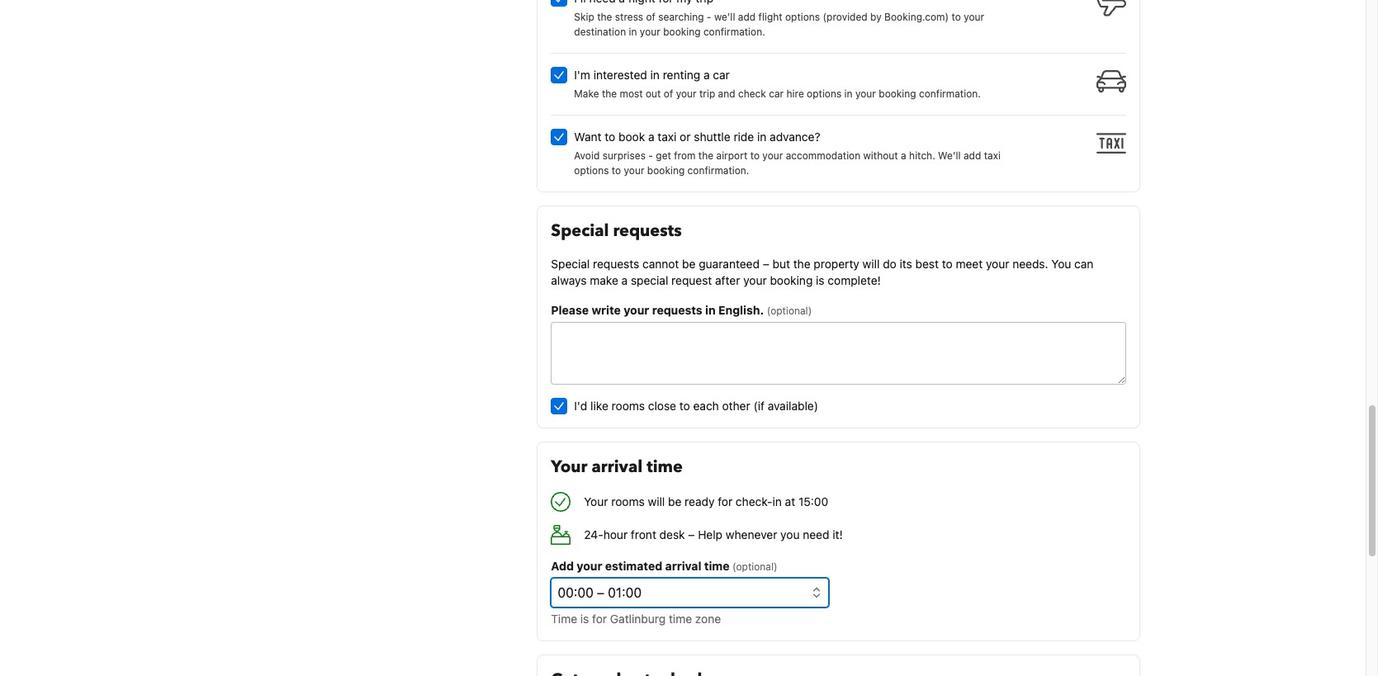 Task type: describe. For each thing, give the bounding box(es) containing it.
your down advance?
[[762, 149, 783, 162]]

by
[[870, 10, 882, 23]]

(if
[[754, 399, 765, 413]]

in right hire on the right top of the page
[[844, 87, 853, 100]]

special for special requests cannot be guaranteed – but the property will do its best to meet your needs. you can always make a special request after your booking is complete!
[[551, 256, 590, 271]]

i'm
[[574, 67, 590, 81]]

complete!
[[828, 273, 881, 287]]

i'd like rooms close to each other (if available)
[[574, 399, 818, 413]]

0 horizontal spatial taxi
[[658, 129, 677, 143]]

requests for special requests
[[613, 219, 682, 242]]

add inside skip the stress of searching - we'll add flight options (provided by booking.com) to your destination in your booking confirmation.
[[738, 10, 756, 23]]

confirmation. inside skip the stress of searching - we'll add flight options (provided by booking.com) to your destination in your booking confirmation.
[[703, 25, 765, 38]]

1 vertical spatial of
[[664, 87, 673, 100]]

1 horizontal spatial arrival
[[665, 559, 701, 573]]

1 vertical spatial confirmation.
[[919, 87, 981, 100]]

searching
[[658, 10, 704, 23]]

front
[[631, 527, 656, 541]]

will inside special requests cannot be guaranteed – but the property will do its best to meet your needs. you can always make a special request after your booking is complete!
[[863, 256, 880, 271]]

hour
[[603, 527, 628, 541]]

without
[[863, 149, 898, 162]]

or
[[680, 129, 691, 143]]

it!
[[833, 527, 843, 541]]

you
[[1051, 256, 1071, 271]]

at
[[785, 494, 795, 508]]

zone
[[695, 612, 721, 626]]

booking inside skip the stress of searching - we'll add flight options (provided by booking.com) to your destination in your booking confirmation.
[[663, 25, 701, 38]]

1 vertical spatial will
[[648, 494, 665, 508]]

renting
[[663, 67, 700, 81]]

time is for gatlinburg time zone
[[551, 612, 721, 626]]

1 vertical spatial car
[[769, 87, 784, 100]]

your right add
[[577, 559, 602, 573]]

surprises
[[603, 149, 646, 162]]

(provided
[[823, 10, 868, 23]]

whenever
[[726, 527, 777, 541]]

time for gatlinburg
[[669, 612, 692, 626]]

property
[[814, 256, 859, 271]]

a up trip
[[704, 67, 710, 81]]

in right ride
[[757, 129, 767, 143]]

your right the after
[[743, 273, 767, 287]]

i'd
[[574, 399, 587, 413]]

ready
[[685, 494, 715, 508]]

avoid surprises - get from the airport to your accommodation without a hitch. we'll add taxi options to your booking confirmation.
[[574, 149, 1001, 176]]

to down surprises
[[612, 164, 621, 176]]

skip
[[574, 10, 594, 23]]

avoid
[[574, 149, 600, 162]]

estimated
[[605, 559, 662, 573]]

of inside skip the stress of searching - we'll add flight options (provided by booking.com) to your destination in your booking confirmation.
[[646, 10, 656, 23]]

close
[[648, 399, 676, 413]]

want
[[574, 129, 602, 143]]

ride
[[734, 129, 754, 143]]

your right 'booking.com)'
[[964, 10, 984, 23]]

1 vertical spatial is
[[580, 612, 589, 626]]

can
[[1074, 256, 1094, 271]]

its
[[900, 256, 912, 271]]

a inside special requests cannot be guaranteed – but the property will do its best to meet your needs. you can always make a special request after your booking is complete!
[[621, 273, 628, 287]]

your for your arrival time
[[551, 456, 588, 478]]

make the most out of your trip and check car hire options in your booking confirmation.
[[574, 87, 981, 100]]

24-
[[584, 527, 603, 541]]

confirmation. inside the avoid surprises - get from the airport to your accommodation without a hitch. we'll add taxi options to your booking confirmation.
[[688, 164, 749, 176]]

cannot
[[642, 256, 679, 271]]

(optional) inside "add your estimated arrival time (optional)"
[[732, 560, 778, 573]]

time
[[551, 612, 577, 626]]

advance?
[[770, 129, 820, 143]]

booking inside special requests cannot be guaranteed – but the property will do its best to meet your needs. you can always make a special request after your booking is complete!
[[770, 273, 813, 287]]

airport
[[716, 149, 748, 162]]

the down 'interested'
[[602, 87, 617, 100]]

request
[[671, 273, 712, 287]]

0 horizontal spatial arrival
[[592, 456, 643, 478]]

group containing i'm interested in renting a car
[[551, 0, 1133, 178]]

special requests cannot be guaranteed – but the property will do its best to meet your needs. you can always make a special request after your booking is complete!
[[551, 256, 1094, 287]]

24-hour front desk – help whenever you need it!
[[584, 527, 843, 541]]

is inside special requests cannot be guaranteed – but the property will do its best to meet your needs. you can always make a special request after your booking is complete!
[[816, 273, 825, 287]]

please write your requests in english. (optional)
[[551, 303, 812, 317]]

please
[[551, 303, 589, 317]]

booking inside the avoid surprises - get from the airport to your accommodation without a hitch. we'll add taxi options to your booking confirmation.
[[647, 164, 685, 176]]

we'll
[[714, 10, 735, 23]]

special
[[631, 273, 668, 287]]

check-
[[736, 494, 773, 508]]

trip
[[699, 87, 715, 100]]

the inside the avoid surprises - get from the airport to your accommodation without a hitch. we'll add taxi options to your booking confirmation.
[[698, 149, 714, 162]]

book
[[619, 129, 645, 143]]

shuttle
[[694, 129, 731, 143]]

desk
[[660, 527, 685, 541]]

time for arrival
[[704, 559, 730, 573]]

after
[[715, 273, 740, 287]]

available)
[[768, 399, 818, 413]]

meet
[[956, 256, 983, 271]]

accommodation
[[786, 149, 861, 162]]

your for your rooms will be ready for check-in at 15:00
[[584, 494, 608, 508]]

like
[[591, 399, 608, 413]]

make
[[574, 87, 599, 100]]

you
[[780, 527, 800, 541]]

1 vertical spatial options
[[807, 87, 842, 100]]



Task type: locate. For each thing, give the bounding box(es) containing it.
always
[[551, 273, 587, 287]]

1 vertical spatial requests
[[593, 256, 639, 271]]

add
[[738, 10, 756, 23], [964, 149, 981, 162]]

taxi
[[658, 129, 677, 143], [984, 149, 1001, 162]]

– left help at the bottom
[[688, 527, 695, 541]]

0 horizontal spatial will
[[648, 494, 665, 508]]

add right we'll
[[964, 149, 981, 162]]

1 horizontal spatial –
[[763, 256, 769, 271]]

1 vertical spatial taxi
[[984, 149, 1001, 162]]

taxi right we'll
[[984, 149, 1001, 162]]

1 vertical spatial be
[[668, 494, 682, 508]]

1 vertical spatial arrival
[[665, 559, 701, 573]]

1 vertical spatial time
[[704, 559, 730, 573]]

0 vertical spatial rooms
[[612, 399, 645, 413]]

your right write
[[624, 303, 649, 317]]

in up out
[[650, 67, 660, 81]]

0 vertical spatial –
[[763, 256, 769, 271]]

the inside skip the stress of searching - we'll add flight options (provided by booking.com) to your destination in your booking confirmation.
[[597, 10, 612, 23]]

your down renting
[[676, 87, 697, 100]]

hitch.
[[909, 149, 935, 162]]

we'll
[[938, 149, 961, 162]]

taxi inside the avoid surprises - get from the airport to your accommodation without a hitch. we'll add taxi options to your booking confirmation.
[[984, 149, 1001, 162]]

your arrival time
[[551, 456, 683, 478]]

and
[[718, 87, 735, 100]]

1 vertical spatial –
[[688, 527, 695, 541]]

be
[[682, 256, 696, 271], [668, 494, 682, 508]]

0 vertical spatial your
[[551, 456, 588, 478]]

do
[[883, 256, 897, 271]]

1 rooms from the top
[[612, 399, 645, 413]]

to left book
[[605, 129, 615, 143]]

1 vertical spatial rooms
[[611, 494, 645, 508]]

1 vertical spatial add
[[964, 149, 981, 162]]

arrival
[[592, 456, 643, 478], [665, 559, 701, 573]]

in inside skip the stress of searching - we'll add flight options (provided by booking.com) to your destination in your booking confirmation.
[[629, 25, 637, 38]]

0 vertical spatial of
[[646, 10, 656, 23]]

will up front
[[648, 494, 665, 508]]

arrival down like
[[592, 456, 643, 478]]

2 vertical spatial requests
[[652, 303, 702, 317]]

your up 24-
[[584, 494, 608, 508]]

1 horizontal spatial -
[[707, 10, 711, 23]]

booking
[[663, 25, 701, 38], [879, 87, 916, 100], [647, 164, 685, 176], [770, 273, 813, 287]]

requests up cannot
[[613, 219, 682, 242]]

1 vertical spatial (optional)
[[732, 560, 778, 573]]

time left zone
[[669, 612, 692, 626]]

skip the stress of searching - we'll add flight options (provided by booking.com) to your destination in your booking confirmation.
[[574, 10, 984, 38]]

gatlinburg
[[610, 612, 666, 626]]

1 horizontal spatial add
[[964, 149, 981, 162]]

0 horizontal spatial for
[[592, 612, 607, 626]]

your right meet
[[986, 256, 1009, 271]]

your
[[551, 456, 588, 478], [584, 494, 608, 508]]

a
[[704, 67, 710, 81], [648, 129, 655, 143], [901, 149, 906, 162], [621, 273, 628, 287]]

(optional) down whenever
[[732, 560, 778, 573]]

to
[[952, 10, 961, 23], [605, 129, 615, 143], [750, 149, 760, 162], [612, 164, 621, 176], [942, 256, 953, 271], [679, 399, 690, 413]]

the up destination
[[597, 10, 612, 23]]

1 horizontal spatial will
[[863, 256, 880, 271]]

make
[[590, 273, 618, 287]]

time down 24-hour front desk – help whenever you need it!
[[704, 559, 730, 573]]

of right out
[[664, 87, 673, 100]]

be up "request"
[[682, 256, 696, 271]]

out
[[646, 87, 661, 100]]

requests
[[613, 219, 682, 242], [593, 256, 639, 271], [652, 303, 702, 317]]

– inside special requests cannot be guaranteed – but the property will do its best to meet your needs. you can always make a special request after your booking is complete!
[[763, 256, 769, 271]]

but
[[773, 256, 790, 271]]

-
[[707, 10, 711, 23], [648, 149, 653, 162]]

time
[[647, 456, 683, 478], [704, 559, 730, 573], [669, 612, 692, 626]]

for right ready at bottom
[[718, 494, 733, 508]]

in left english.
[[705, 303, 716, 317]]

the
[[597, 10, 612, 23], [602, 87, 617, 100], [698, 149, 714, 162], [793, 256, 811, 271]]

0 vertical spatial (optional)
[[767, 304, 812, 317]]

interested
[[593, 67, 647, 81]]

your down stress
[[640, 25, 660, 38]]

booking.com)
[[884, 10, 949, 23]]

rooms up hour
[[611, 494, 645, 508]]

- left get
[[648, 149, 653, 162]]

special for special requests
[[551, 219, 609, 242]]

2 rooms from the top
[[611, 494, 645, 508]]

a inside the avoid surprises - get from the airport to your accommodation without a hitch. we'll add taxi options to your booking confirmation.
[[901, 149, 906, 162]]

requests inside special requests cannot be guaranteed – but the property will do its best to meet your needs. you can always make a special request after your booking is complete!
[[593, 256, 639, 271]]

stress
[[615, 10, 643, 23]]

1 horizontal spatial taxi
[[984, 149, 1001, 162]]

special requests
[[551, 219, 682, 242]]

of
[[646, 10, 656, 23], [664, 87, 673, 100]]

2 vertical spatial options
[[574, 164, 609, 176]]

of right stress
[[646, 10, 656, 23]]

your down the i'd at the bottom left of the page
[[551, 456, 588, 478]]

english.
[[718, 303, 764, 317]]

guaranteed
[[699, 256, 760, 271]]

0 vertical spatial for
[[718, 494, 733, 508]]

be for ready
[[668, 494, 682, 508]]

2 vertical spatial time
[[669, 612, 692, 626]]

0 vertical spatial time
[[647, 456, 683, 478]]

booking down but
[[770, 273, 813, 287]]

be for guaranteed
[[682, 256, 696, 271]]

add right we'll
[[738, 10, 756, 23]]

in
[[629, 25, 637, 38], [650, 67, 660, 81], [844, 87, 853, 100], [757, 129, 767, 143], [705, 303, 716, 317], [773, 494, 782, 508]]

add
[[551, 559, 574, 573]]

options right hire on the right top of the page
[[807, 87, 842, 100]]

car
[[713, 67, 730, 81], [769, 87, 784, 100]]

to right 'booking.com)'
[[952, 10, 961, 23]]

each
[[693, 399, 719, 413]]

in left at
[[773, 494, 782, 508]]

booking up the without
[[879, 87, 916, 100]]

to down ride
[[750, 149, 760, 162]]

2 vertical spatial confirmation.
[[688, 164, 749, 176]]

be inside special requests cannot be guaranteed – but the property will do its best to meet your needs. you can always make a special request after your booking is complete!
[[682, 256, 696, 271]]

i'm interested in renting a car
[[574, 67, 730, 81]]

booking down 'searching'
[[663, 25, 701, 38]]

need
[[803, 527, 829, 541]]

to inside special requests cannot be guaranteed – but the property will do its best to meet your needs. you can always make a special request after your booking is complete!
[[942, 256, 953, 271]]

in down stress
[[629, 25, 637, 38]]

best
[[915, 256, 939, 271]]

is right time
[[580, 612, 589, 626]]

0 vertical spatial will
[[863, 256, 880, 271]]

be left ready at bottom
[[668, 494, 682, 508]]

– left but
[[763, 256, 769, 271]]

1 horizontal spatial for
[[718, 494, 733, 508]]

destination
[[574, 25, 626, 38]]

to left each
[[679, 399, 690, 413]]

your down surprises
[[624, 164, 645, 176]]

(optional) down but
[[767, 304, 812, 317]]

booking down get
[[647, 164, 685, 176]]

0 vertical spatial be
[[682, 256, 696, 271]]

options
[[785, 10, 820, 23], [807, 87, 842, 100], [574, 164, 609, 176]]

the inside special requests cannot be guaranteed – but the property will do its best to meet your needs. you can always make a special request after your booking is complete!
[[793, 256, 811, 271]]

1 vertical spatial special
[[551, 256, 590, 271]]

0 vertical spatial -
[[707, 10, 711, 23]]

flight
[[758, 10, 783, 23]]

arrival down desk
[[665, 559, 701, 573]]

1 vertical spatial your
[[584, 494, 608, 508]]

your
[[964, 10, 984, 23], [640, 25, 660, 38], [676, 87, 697, 100], [855, 87, 876, 100], [762, 149, 783, 162], [624, 164, 645, 176], [986, 256, 1009, 271], [743, 273, 767, 287], [624, 303, 649, 317], [577, 559, 602, 573]]

will left do
[[863, 256, 880, 271]]

(optional) inside please write your requests in english. (optional)
[[767, 304, 812, 317]]

confirmation. down we'll
[[703, 25, 765, 38]]

None text field
[[551, 322, 1126, 384]]

0 horizontal spatial be
[[668, 494, 682, 508]]

car up and
[[713, 67, 730, 81]]

to inside skip the stress of searching - we'll add flight options (provided by booking.com) to your destination in your booking confirmation.
[[952, 10, 961, 23]]

rooms right like
[[612, 399, 645, 413]]

0 vertical spatial special
[[551, 219, 609, 242]]

options down avoid
[[574, 164, 609, 176]]

1 vertical spatial -
[[648, 149, 653, 162]]

a right book
[[648, 129, 655, 143]]

0 vertical spatial requests
[[613, 219, 682, 242]]

(optional)
[[767, 304, 812, 317], [732, 560, 778, 573]]

0 vertical spatial car
[[713, 67, 730, 81]]

0 vertical spatial arrival
[[592, 456, 643, 478]]

–
[[763, 256, 769, 271], [688, 527, 695, 541]]

help
[[698, 527, 723, 541]]

add inside the avoid surprises - get from the airport to your accommodation without a hitch. we'll add taxi options to your booking confirmation.
[[964, 149, 981, 162]]

special inside special requests cannot be guaranteed – but the property will do its best to meet your needs. you can always make a special request after your booking is complete!
[[551, 256, 590, 271]]

other
[[722, 399, 750, 413]]

confirmation. down airport
[[688, 164, 749, 176]]

check
[[738, 87, 766, 100]]

0 horizontal spatial add
[[738, 10, 756, 23]]

requests up 'make' at the top left
[[593, 256, 639, 271]]

is
[[816, 273, 825, 287], [580, 612, 589, 626]]

your rooms will be ready for check-in at 15:00
[[584, 494, 828, 508]]

options inside the avoid surprises - get from the airport to your accommodation without a hitch. we'll add taxi options to your booking confirmation.
[[574, 164, 609, 176]]

1 horizontal spatial be
[[682, 256, 696, 271]]

special
[[551, 219, 609, 242], [551, 256, 590, 271]]

most
[[620, 87, 643, 100]]

0 horizontal spatial car
[[713, 67, 730, 81]]

0 vertical spatial confirmation.
[[703, 25, 765, 38]]

time up 'your rooms will be ready for check-in at 15:00'
[[647, 456, 683, 478]]

0 vertical spatial is
[[816, 273, 825, 287]]

taxi left or
[[658, 129, 677, 143]]

0 horizontal spatial –
[[688, 527, 695, 541]]

0 horizontal spatial is
[[580, 612, 589, 626]]

2 special from the top
[[551, 256, 590, 271]]

0 vertical spatial taxi
[[658, 129, 677, 143]]

0 horizontal spatial -
[[648, 149, 653, 162]]

write
[[592, 303, 621, 317]]

a right 'make' at the top left
[[621, 273, 628, 287]]

1 horizontal spatial car
[[769, 87, 784, 100]]

car left hire on the right top of the page
[[769, 87, 784, 100]]

get
[[656, 149, 671, 162]]

needs.
[[1013, 256, 1048, 271]]

confirmation. up we'll
[[919, 87, 981, 100]]

- inside the avoid surprises - get from the airport to your accommodation without a hitch. we'll add taxi options to your booking confirmation.
[[648, 149, 653, 162]]

from
[[674, 149, 696, 162]]

for right time
[[592, 612, 607, 626]]

will
[[863, 256, 880, 271], [648, 494, 665, 508]]

0 horizontal spatial of
[[646, 10, 656, 23]]

- left we'll
[[707, 10, 711, 23]]

to right best
[[942, 256, 953, 271]]

want to book a taxi or shuttle ride in advance?
[[574, 129, 820, 143]]

1 horizontal spatial is
[[816, 273, 825, 287]]

hire
[[786, 87, 804, 100]]

- inside skip the stress of searching - we'll add flight options (provided by booking.com) to your destination in your booking confirmation.
[[707, 10, 711, 23]]

requests down "request"
[[652, 303, 702, 317]]

is down property
[[816, 273, 825, 287]]

1 horizontal spatial of
[[664, 87, 673, 100]]

0 vertical spatial add
[[738, 10, 756, 23]]

the down shuttle
[[698, 149, 714, 162]]

a left hitch. at right
[[901, 149, 906, 162]]

requests for special requests cannot be guaranteed – but the property will do its best to meet your needs. you can always make a special request after your booking is complete!
[[593, 256, 639, 271]]

rooms
[[612, 399, 645, 413], [611, 494, 645, 508]]

your up the without
[[855, 87, 876, 100]]

group
[[551, 0, 1133, 178]]

0 vertical spatial options
[[785, 10, 820, 23]]

1 special from the top
[[551, 219, 609, 242]]

for
[[718, 494, 733, 508], [592, 612, 607, 626]]

the right but
[[793, 256, 811, 271]]

options inside skip the stress of searching - we'll add flight options (provided by booking.com) to your destination in your booking confirmation.
[[785, 10, 820, 23]]

1 vertical spatial for
[[592, 612, 607, 626]]

add your estimated arrival time (optional)
[[551, 559, 778, 573]]

options right flight
[[785, 10, 820, 23]]

15:00
[[798, 494, 828, 508]]



Task type: vqa. For each thing, say whether or not it's contained in the screenshot.
hour
yes



